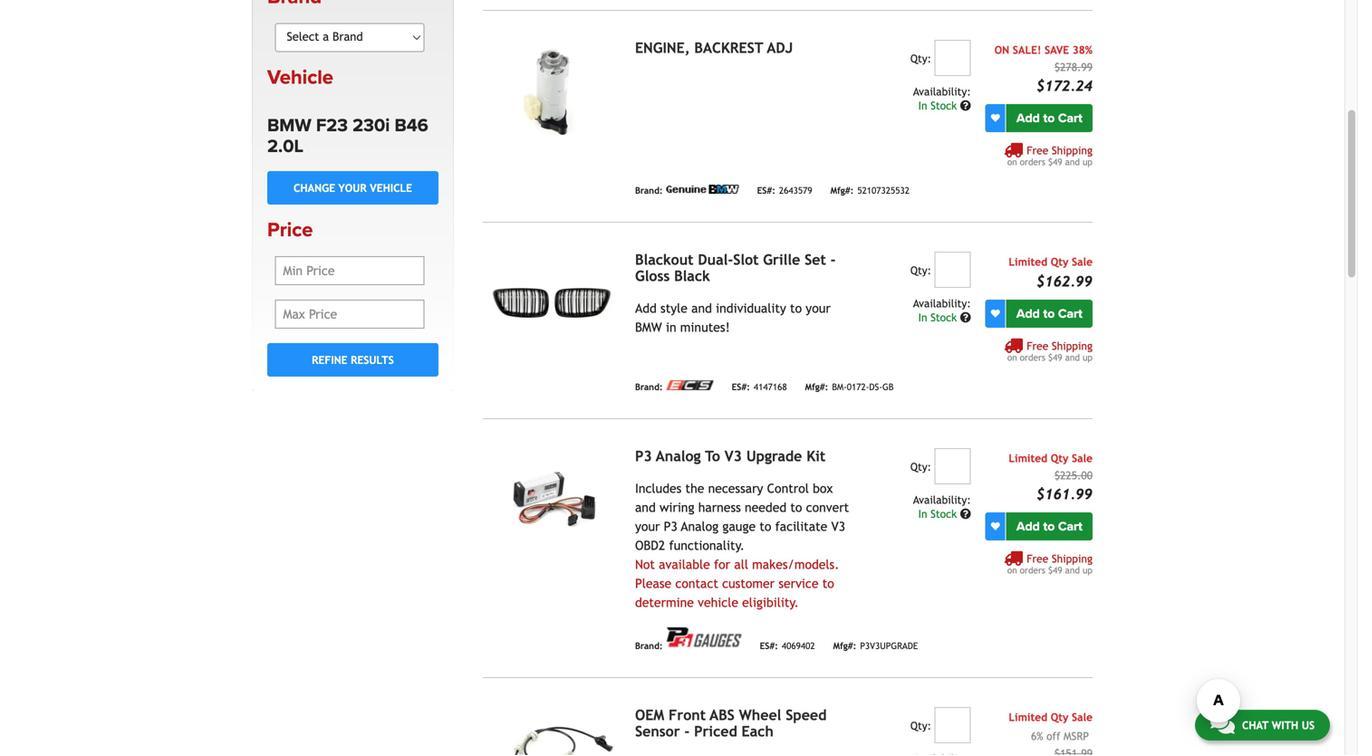 Task type: vqa. For each thing, say whether or not it's contained in the screenshot.
Cart for $162.99
yes



Task type: describe. For each thing, give the bounding box(es) containing it.
f23
[[316, 115, 348, 136]]

$49 for $161.99
[[1049, 565, 1063, 576]]

speed
[[786, 707, 827, 724]]

in stock for p3 analog to v3 upgrade kit
[[919, 508, 961, 521]]

es#: for v3
[[760, 641, 778, 652]]

us
[[1302, 720, 1315, 732]]

add style and individuality to your bmw in minutes!
[[635, 301, 831, 335]]

p3 gauges - corporate logo image
[[667, 627, 742, 650]]

oem front abs wheel speed sensor - priced each
[[635, 707, 827, 740]]

to down $172.24 at top right
[[1044, 110, 1055, 126]]

add for $225.00
[[1017, 519, 1040, 535]]

3 qty from the top
[[1051, 711, 1069, 724]]

gb
[[883, 382, 894, 393]]

save
[[1045, 43, 1070, 56]]

chat with us
[[1243, 720, 1315, 732]]

control
[[767, 482, 809, 496]]

limited qty sale
[[1009, 711, 1093, 724]]

analog inside includes the necessary control box and wiring harness needed to convert your p3 analog gauge to facilitate v3 obd2 functionality. not available for all makes/models. please contact customer service to determine vehicle eligibility.
[[681, 520, 719, 534]]

free shipping on orders $49 and up for $225.00
[[1008, 553, 1093, 576]]

2643579
[[779, 185, 813, 196]]

includes
[[635, 482, 682, 496]]

6% off msrp
[[1031, 730, 1089, 743]]

0172-
[[847, 382, 870, 393]]

service
[[779, 577, 819, 591]]

question circle image
[[961, 312, 971, 323]]

3 limited from the top
[[1009, 711, 1048, 724]]

abs
[[710, 707, 735, 724]]

up for $161.99
[[1083, 565, 1093, 576]]

adj
[[767, 39, 793, 56]]

to down $162.99 at the right of page
[[1044, 306, 1055, 322]]

38%
[[1073, 43, 1093, 56]]

please
[[635, 577, 672, 591]]

in stock for blackout dual-slot grille set - gloss black
[[919, 311, 961, 324]]

to down needed
[[760, 520, 772, 534]]

orders for $172.24
[[1020, 157, 1046, 167]]

ds-
[[870, 382, 883, 393]]

brand: for blackout
[[635, 382, 663, 393]]

add to cart button for $162.99
[[1007, 300, 1093, 328]]

on for $172.24
[[1008, 157, 1018, 167]]

minutes!
[[681, 320, 730, 335]]

2 $49 from the top
[[1049, 352, 1063, 363]]

add to cart for 38%
[[1017, 110, 1083, 126]]

es#: 4069402
[[760, 641, 815, 652]]

to
[[705, 448, 720, 465]]

front
[[669, 707, 706, 724]]

- inside oem front abs wheel speed sensor - priced each
[[685, 724, 690, 740]]

0 vertical spatial mfg#:
[[831, 185, 854, 196]]

52107325532
[[858, 185, 910, 196]]

limited qty sale $225.00 $161.99
[[1009, 452, 1093, 503]]

facilitate
[[775, 520, 828, 534]]

on sale!                         save 38% $278.99 $172.24
[[995, 43, 1093, 94]]

refine results link
[[267, 344, 439, 377]]

blackout dual-slot grille set - gloss black link
[[635, 251, 836, 285]]

es#: 4147168
[[732, 382, 787, 393]]

priced
[[694, 724, 738, 740]]

individuality
[[716, 301, 787, 316]]

includes the necessary control box and wiring harness needed to convert your p3 analog gauge to facilitate v3 obd2 functionality. not available for all makes/models. please contact customer service to determine vehicle eligibility.
[[635, 482, 849, 610]]

1 horizontal spatial vehicle
[[370, 182, 412, 194]]

to up facilitate at the right bottom
[[791, 501, 803, 515]]

necessary
[[708, 482, 764, 496]]

box
[[813, 482, 833, 496]]

and for $162.99
[[1066, 352, 1080, 363]]

vehicle
[[698, 596, 739, 610]]

add to cart for $225.00
[[1017, 519, 1083, 535]]

for
[[714, 558, 731, 572]]

to inside add style and individuality to your bmw in minutes!
[[790, 301, 802, 316]]

bm-
[[832, 382, 847, 393]]

refine
[[312, 354, 348, 367]]

add to cart button for $225.00
[[1007, 513, 1093, 541]]

chat with us link
[[1195, 711, 1331, 741]]

customer
[[722, 577, 775, 591]]

qty: for first question circle icon from the bottom
[[911, 461, 932, 473]]

0 vertical spatial vehicle
[[267, 66, 333, 90]]

functionality.
[[669, 539, 745, 553]]

1 availability: from the top
[[913, 85, 971, 98]]

free shipping on orders $49 and up for 38%
[[1008, 144, 1093, 167]]

results
[[351, 354, 394, 367]]

- inside blackout dual-slot grille set - gloss black
[[831, 251, 836, 268]]

qty: for question circle image
[[911, 264, 932, 277]]

msrp
[[1064, 730, 1089, 743]]

es#4069402 - p3v3upgrade - p3 analog to v3 upgrade kit  - includes the necessary control box and wiring harness needed to convert your p3 analog gauge to facilitate v3 obd2 functionality. - p3 gauges - bmw image
[[483, 449, 621, 552]]

$161.99
[[1037, 486, 1093, 503]]

genuine bmw - corporate logo image
[[667, 185, 739, 194]]

add to wish list image for $162.99
[[991, 309, 1000, 318]]

brand: for p3
[[635, 641, 663, 652]]

qty for $225.00
[[1051, 452, 1069, 465]]

2 orders from the top
[[1020, 352, 1046, 363]]

cart for $162.99
[[1058, 306, 1083, 322]]

style
[[661, 301, 688, 316]]

wheel
[[739, 707, 782, 724]]

es#2643579 - 52107325532 - engine, backrest adj - genuine bmw - bmw image
[[483, 40, 621, 143]]

1 in from the top
[[919, 99, 928, 112]]

and inside add style and individuality to your bmw in minutes!
[[692, 301, 712, 316]]

chat
[[1243, 720, 1269, 732]]

230i
[[353, 115, 390, 136]]

qty: for 1st question circle icon from the top of the page
[[911, 52, 932, 65]]

$162.99
[[1037, 273, 1093, 290]]

comments image
[[1211, 714, 1235, 736]]

and inside includes the necessary control box and wiring harness needed to convert your p3 analog gauge to facilitate v3 obd2 functionality. not available for all makes/models. please contact customer service to determine vehicle eligibility.
[[635, 501, 656, 515]]

eligibility.
[[742, 596, 799, 610]]

0 horizontal spatial p3
[[635, 448, 652, 465]]

v3 inside includes the necessary control box and wiring harness needed to convert your p3 analog gauge to facilitate v3 obd2 functionality. not available for all makes/models. please contact customer service to determine vehicle eligibility.
[[832, 520, 846, 534]]

es#: for grille
[[732, 382, 750, 393]]

set
[[805, 251, 826, 268]]

mfg#: bm-0172-ds-gb
[[805, 382, 894, 393]]

0 vertical spatial your
[[339, 182, 367, 194]]

engine,
[[635, 39, 690, 56]]

Min Price number field
[[275, 257, 425, 286]]

determine
[[635, 596, 694, 610]]

in
[[666, 320, 677, 335]]

add to cart button for 38%
[[1007, 104, 1093, 132]]

with
[[1272, 720, 1299, 732]]

mfg#: for blackout dual-slot grille set - gloss black
[[805, 382, 829, 393]]

mfg#: 52107325532
[[831, 185, 910, 196]]

your inside add style and individuality to your bmw in minutes!
[[806, 301, 831, 316]]

sale!
[[1013, 43, 1042, 56]]

contact
[[676, 577, 719, 591]]

sale for $225.00
[[1072, 452, 1093, 465]]

backrest
[[695, 39, 764, 56]]

change your vehicle
[[294, 182, 412, 194]]

4069402
[[782, 641, 815, 652]]

on
[[995, 43, 1010, 56]]

gauge
[[723, 520, 756, 534]]

makes/models.
[[752, 558, 840, 572]]



Task type: locate. For each thing, give the bounding box(es) containing it.
add to wish list image right question circle image
[[991, 309, 1000, 318]]

3 in stock from the top
[[919, 508, 961, 521]]

2 vertical spatial add to cart
[[1017, 519, 1083, 535]]

add to cart button
[[1007, 104, 1093, 132], [1007, 300, 1093, 328], [1007, 513, 1093, 541]]

v3 down convert
[[832, 520, 846, 534]]

3 qty: from the top
[[911, 461, 932, 473]]

off
[[1047, 730, 1061, 743]]

0 vertical spatial add to wish list image
[[991, 114, 1000, 123]]

on for $161.99
[[1008, 565, 1018, 576]]

3 free from the top
[[1027, 553, 1049, 565]]

1 vertical spatial availability:
[[913, 297, 971, 310]]

brand: left ecs - corporate logo in the bottom of the page
[[635, 382, 663, 393]]

1 vertical spatial add to wish list image
[[991, 309, 1000, 318]]

1 vertical spatial in stock
[[919, 311, 961, 324]]

es#: left 4069402
[[760, 641, 778, 652]]

and for 38%
[[1066, 157, 1080, 167]]

your right change
[[339, 182, 367, 194]]

wiring
[[660, 501, 695, 515]]

price
[[267, 218, 313, 242]]

mfg#:
[[831, 185, 854, 196], [805, 382, 829, 393], [834, 641, 857, 652]]

b46
[[395, 115, 429, 136]]

1 in stock from the top
[[919, 99, 961, 112]]

2 qty from the top
[[1051, 452, 1069, 465]]

0 horizontal spatial bmw
[[267, 115, 312, 136]]

1 vertical spatial p3
[[664, 520, 678, 534]]

in
[[919, 99, 928, 112], [919, 311, 928, 324], [919, 508, 928, 521]]

2 add to cart button from the top
[[1007, 300, 1093, 328]]

free for $162.99
[[1027, 340, 1049, 352]]

harness
[[699, 501, 741, 515]]

limited up 6%
[[1009, 711, 1048, 724]]

analog up functionality.
[[681, 520, 719, 534]]

up down $161.99
[[1083, 565, 1093, 576]]

add left style
[[635, 301, 657, 316]]

0 vertical spatial p3
[[635, 448, 652, 465]]

2 vertical spatial in
[[919, 508, 928, 521]]

qty inside limited qty sale $225.00 $161.99
[[1051, 452, 1069, 465]]

0 vertical spatial limited
[[1009, 256, 1048, 268]]

in for blackout dual-slot grille set - gloss black
[[919, 311, 928, 324]]

and down $161.99
[[1066, 565, 1080, 576]]

your inside includes the necessary control box and wiring harness needed to convert your p3 analog gauge to facilitate v3 obd2 functionality. not available for all makes/models. please contact customer service to determine vehicle eligibility.
[[635, 520, 660, 534]]

free for 38%
[[1027, 144, 1049, 157]]

$225.00
[[1055, 469, 1093, 482]]

3 availability: from the top
[[913, 494, 971, 507]]

stock for -
[[931, 311, 957, 324]]

0 vertical spatial stock
[[931, 99, 957, 112]]

add to wish list image
[[991, 114, 1000, 123], [991, 309, 1000, 318]]

2 vertical spatial free shipping on orders $49 and up
[[1008, 553, 1093, 576]]

cart down $172.24 at top right
[[1058, 110, 1083, 126]]

0 vertical spatial cart
[[1058, 110, 1083, 126]]

$49
[[1049, 157, 1063, 167], [1049, 352, 1063, 363], [1049, 565, 1063, 576]]

each
[[742, 724, 774, 740]]

bmw left in
[[635, 320, 662, 335]]

0 vertical spatial brand:
[[635, 185, 663, 196]]

qty inside limited qty sale $162.99
[[1051, 256, 1069, 268]]

brand: down the 'determine' on the bottom
[[635, 641, 663, 652]]

needed
[[745, 501, 787, 515]]

2 in stock from the top
[[919, 311, 961, 324]]

2 horizontal spatial your
[[806, 301, 831, 316]]

2 vertical spatial qty
[[1051, 711, 1069, 724]]

1 vertical spatial limited
[[1009, 452, 1048, 465]]

orders down $161.99
[[1020, 565, 1046, 576]]

limited for $162.99
[[1009, 256, 1048, 268]]

2 vertical spatial up
[[1083, 565, 1093, 576]]

1 vertical spatial mfg#:
[[805, 382, 829, 393]]

2 free shipping on orders $49 and up from the top
[[1008, 340, 1093, 363]]

2 vertical spatial shipping
[[1052, 553, 1093, 565]]

0 vertical spatial v3
[[725, 448, 742, 465]]

black
[[674, 268, 710, 285]]

$49 down $161.99
[[1049, 565, 1063, 576]]

and up the minutes!
[[692, 301, 712, 316]]

0 vertical spatial orders
[[1020, 157, 1046, 167]]

2 vertical spatial on
[[1008, 565, 1018, 576]]

1 brand: from the top
[[635, 185, 663, 196]]

$49 down $162.99 at the right of page
[[1049, 352, 1063, 363]]

2 vertical spatial sale
[[1072, 711, 1093, 724]]

to
[[1044, 110, 1055, 126], [790, 301, 802, 316], [1044, 306, 1055, 322], [791, 501, 803, 515], [1044, 519, 1055, 535], [760, 520, 772, 534], [823, 577, 835, 591]]

qty:
[[911, 52, 932, 65], [911, 264, 932, 277], [911, 461, 932, 473], [911, 720, 932, 733]]

3 add to cart button from the top
[[1007, 513, 1093, 541]]

4 qty: from the top
[[911, 720, 932, 733]]

2 shipping from the top
[[1052, 340, 1093, 352]]

change your vehicle link
[[267, 171, 439, 205]]

1 vertical spatial add to cart
[[1017, 306, 1083, 322]]

add to cart button down $162.99 at the right of page
[[1007, 300, 1093, 328]]

add inside add style and individuality to your bmw in minutes!
[[635, 301, 657, 316]]

up
[[1083, 157, 1093, 167], [1083, 352, 1093, 363], [1083, 565, 1093, 576]]

2 sale from the top
[[1072, 452, 1093, 465]]

1 vertical spatial vehicle
[[370, 182, 412, 194]]

1 vertical spatial up
[[1083, 352, 1093, 363]]

oem front abs wheel speed sensor - priced each link
[[635, 707, 827, 740]]

1 vertical spatial orders
[[1020, 352, 1046, 363]]

and down $162.99 at the right of page
[[1066, 352, 1080, 363]]

limited
[[1009, 256, 1048, 268], [1009, 452, 1048, 465], [1009, 711, 1048, 724]]

1 vertical spatial free
[[1027, 340, 1049, 352]]

- left priced in the bottom of the page
[[685, 724, 690, 740]]

all
[[734, 558, 749, 572]]

2 vertical spatial your
[[635, 520, 660, 534]]

2 availability: from the top
[[913, 297, 971, 310]]

add to cart button down $172.24 at top right
[[1007, 104, 1093, 132]]

0 vertical spatial add to cart
[[1017, 110, 1083, 126]]

3 add to cart from the top
[[1017, 519, 1083, 535]]

shipping
[[1052, 144, 1093, 157], [1052, 340, 1093, 352], [1052, 553, 1093, 565]]

limited up $161.99
[[1009, 452, 1048, 465]]

2 vertical spatial es#:
[[760, 641, 778, 652]]

2 vertical spatial mfg#:
[[834, 641, 857, 652]]

bmw left f23
[[267, 115, 312, 136]]

1 vertical spatial cart
[[1058, 306, 1083, 322]]

1 horizontal spatial bmw
[[635, 320, 662, 335]]

bmw
[[267, 115, 312, 136], [635, 320, 662, 335]]

your up obd2
[[635, 520, 660, 534]]

3 free shipping on orders $49 and up from the top
[[1008, 553, 1093, 576]]

2 vertical spatial brand:
[[635, 641, 663, 652]]

2 vertical spatial free
[[1027, 553, 1049, 565]]

add to cart down $161.99
[[1017, 519, 1083, 535]]

limited up $162.99 at the right of page
[[1009, 256, 1048, 268]]

convert
[[806, 501, 849, 515]]

qty up 6% off msrp
[[1051, 711, 1069, 724]]

0 vertical spatial free
[[1027, 144, 1049, 157]]

orders down $172.24 at top right
[[1020, 157, 1046, 167]]

3 $49 from the top
[[1049, 565, 1063, 576]]

1 question circle image from the top
[[961, 100, 971, 111]]

3 brand: from the top
[[635, 641, 663, 652]]

oem
[[635, 707, 665, 724]]

0 vertical spatial sale
[[1072, 256, 1093, 268]]

0 vertical spatial bmw
[[267, 115, 312, 136]]

1 on from the top
[[1008, 157, 1018, 167]]

0 vertical spatial shipping
[[1052, 144, 1093, 157]]

free down $172.24 at top right
[[1027, 144, 1049, 157]]

1 cart from the top
[[1058, 110, 1083, 126]]

1 limited from the top
[[1009, 256, 1048, 268]]

free
[[1027, 144, 1049, 157], [1027, 340, 1049, 352], [1027, 553, 1049, 565]]

vehicle
[[267, 66, 333, 90], [370, 182, 412, 194]]

1 vertical spatial bmw
[[635, 320, 662, 335]]

0 horizontal spatial -
[[685, 724, 690, 740]]

free shipping on orders $49 and up down $172.24 at top right
[[1008, 144, 1093, 167]]

engine, backrest adj link
[[635, 39, 793, 56]]

2 vertical spatial cart
[[1058, 519, 1083, 535]]

the
[[686, 482, 705, 496]]

3 cart from the top
[[1058, 519, 1083, 535]]

2 on from the top
[[1008, 352, 1018, 363]]

p3 inside includes the necessary control box and wiring harness needed to convert your p3 analog gauge to facilitate v3 obd2 functionality. not available for all makes/models. please contact customer service to determine vehicle eligibility.
[[664, 520, 678, 534]]

es#2859528 - 34526869320 - oem front abs wheel speed sensor - priced each - replace your abs/dsc wheel speed sensor to restore traction control and abs braking. - genuine bmw - bmw image
[[483, 708, 621, 756]]

mfg#: left 52107325532
[[831, 185, 854, 196]]

1 vertical spatial brand:
[[635, 382, 663, 393]]

- right the 'set'
[[831, 251, 836, 268]]

2 vertical spatial orders
[[1020, 565, 1046, 576]]

v3
[[725, 448, 742, 465], [832, 520, 846, 534]]

-
[[831, 251, 836, 268], [685, 724, 690, 740]]

Max Price number field
[[275, 300, 425, 329]]

2 stock from the top
[[931, 311, 957, 324]]

p3 down the wiring
[[664, 520, 678, 534]]

0 vertical spatial in stock
[[919, 99, 961, 112]]

analog
[[656, 448, 701, 465], [681, 520, 719, 534]]

cart down $161.99
[[1058, 519, 1083, 535]]

1 vertical spatial question circle image
[[961, 509, 971, 520]]

0 vertical spatial analog
[[656, 448, 701, 465]]

1 sale from the top
[[1072, 256, 1093, 268]]

your down the 'set'
[[806, 301, 831, 316]]

brand: left genuine bmw - corporate logo
[[635, 185, 663, 196]]

free shipping on orders $49 and up down $162.99 at the right of page
[[1008, 340, 1093, 363]]

add to cart down $172.24 at top right
[[1017, 110, 1083, 126]]

free down $161.99
[[1027, 553, 1049, 565]]

add to cart for $162.99
[[1017, 306, 1083, 322]]

not
[[635, 558, 655, 572]]

1 vertical spatial -
[[685, 724, 690, 740]]

shipping for $162.99
[[1052, 340, 1093, 352]]

p3v3upgrade
[[860, 641, 918, 652]]

free for $225.00
[[1027, 553, 1049, 565]]

2 question circle image from the top
[[961, 509, 971, 520]]

qty up $225.00
[[1051, 452, 1069, 465]]

2 qty: from the top
[[911, 264, 932, 277]]

2 cart from the top
[[1058, 306, 1083, 322]]

1 vertical spatial shipping
[[1052, 340, 1093, 352]]

p3
[[635, 448, 652, 465], [664, 520, 678, 534]]

and down $172.24 at top right
[[1066, 157, 1080, 167]]

sale inside limited qty sale $225.00 $161.99
[[1072, 452, 1093, 465]]

None number field
[[935, 40, 971, 76], [935, 252, 971, 288], [935, 449, 971, 485], [935, 708, 971, 744], [935, 40, 971, 76], [935, 252, 971, 288], [935, 449, 971, 485], [935, 708, 971, 744]]

2 vertical spatial add to cart button
[[1007, 513, 1093, 541]]

2 vertical spatial availability:
[[913, 494, 971, 507]]

1 vertical spatial on
[[1008, 352, 1018, 363]]

1 add to cart from the top
[[1017, 110, 1083, 126]]

availability:
[[913, 85, 971, 98], [913, 297, 971, 310], [913, 494, 971, 507]]

add right add to wish list image
[[1017, 519, 1040, 535]]

3 up from the top
[[1083, 565, 1093, 576]]

bmw inside add style and individuality to your bmw in minutes!
[[635, 320, 662, 335]]

0 vertical spatial add to cart button
[[1007, 104, 1093, 132]]

1 vertical spatial stock
[[931, 311, 957, 324]]

sale up msrp
[[1072, 711, 1093, 724]]

add for $162.99
[[1017, 306, 1040, 322]]

limited qty sale $162.99
[[1009, 256, 1093, 290]]

0 vertical spatial es#:
[[757, 185, 776, 196]]

cart for $225.00
[[1058, 519, 1083, 535]]

0 vertical spatial in
[[919, 99, 928, 112]]

add to cart
[[1017, 110, 1083, 126], [1017, 306, 1083, 322], [1017, 519, 1083, 535]]

analog left 'to'
[[656, 448, 701, 465]]

sale up $225.00
[[1072, 452, 1093, 465]]

limited inside limited qty sale $162.99
[[1009, 256, 1048, 268]]

vehicle down 230i
[[370, 182, 412, 194]]

stock for kit
[[931, 508, 957, 521]]

free shipping on orders $49 and up for $162.99
[[1008, 340, 1093, 363]]

p3 analog to v3 upgrade kit link
[[635, 448, 826, 465]]

add down limited qty sale $162.99
[[1017, 306, 1040, 322]]

limited for $225.00
[[1009, 452, 1048, 465]]

add down $172.24 at top right
[[1017, 110, 1040, 126]]

qty up $162.99 at the right of page
[[1051, 256, 1069, 268]]

add to cart down $162.99 at the right of page
[[1017, 306, 1083, 322]]

0 vertical spatial question circle image
[[961, 100, 971, 111]]

4147168
[[754, 382, 787, 393]]

bmw inside bmw f23 230i b46 2.0l
[[267, 115, 312, 136]]

v3 right 'to'
[[725, 448, 742, 465]]

free down $162.99 at the right of page
[[1027, 340, 1049, 352]]

availability: for kit
[[913, 494, 971, 507]]

0 vertical spatial on
[[1008, 157, 1018, 167]]

to right service
[[823, 577, 835, 591]]

p3 up includes
[[635, 448, 652, 465]]

add to wish list image for 38%
[[991, 114, 1000, 123]]

add
[[1017, 110, 1040, 126], [635, 301, 657, 316], [1017, 306, 1040, 322], [1017, 519, 1040, 535]]

1 horizontal spatial v3
[[832, 520, 846, 534]]

shipping for 38%
[[1052, 144, 1093, 157]]

stock
[[931, 99, 957, 112], [931, 311, 957, 324], [931, 508, 957, 521]]

1 add to cart button from the top
[[1007, 104, 1093, 132]]

es#: left 2643579
[[757, 185, 776, 196]]

2 vertical spatial limited
[[1009, 711, 1048, 724]]

refine results
[[312, 354, 394, 367]]

2 vertical spatial stock
[[931, 508, 957, 521]]

1 vertical spatial your
[[806, 301, 831, 316]]

cart down $162.99 at the right of page
[[1058, 306, 1083, 322]]

$49 down $172.24 at top right
[[1049, 157, 1063, 167]]

$172.24
[[1037, 77, 1093, 94]]

sale for $162.99
[[1072, 256, 1093, 268]]

grille
[[763, 251, 801, 268]]

0 vertical spatial free shipping on orders $49 and up
[[1008, 144, 1093, 167]]

add to wish list image down on
[[991, 114, 1000, 123]]

sale up $162.99 at the right of page
[[1072, 256, 1093, 268]]

shipping down $161.99
[[1052, 553, 1093, 565]]

orders down $162.99 at the right of page
[[1020, 352, 1046, 363]]

2 brand: from the top
[[635, 382, 663, 393]]

es#: left 4147168
[[732, 382, 750, 393]]

shipping for $225.00
[[1052, 553, 1093, 565]]

cart for 38%
[[1058, 110, 1083, 126]]

1 orders from the top
[[1020, 157, 1046, 167]]

0 vertical spatial availability:
[[913, 85, 971, 98]]

0 horizontal spatial v3
[[725, 448, 742, 465]]

1 up from the top
[[1083, 157, 1093, 167]]

2 in from the top
[[919, 311, 928, 324]]

1 vertical spatial qty
[[1051, 452, 1069, 465]]

slot
[[733, 251, 759, 268]]

mfg#: left 'p3v3upgrade'
[[834, 641, 857, 652]]

question circle image
[[961, 100, 971, 111], [961, 509, 971, 520]]

free shipping on orders $49 and up down $161.99
[[1008, 553, 1093, 576]]

availability: for -
[[913, 297, 971, 310]]

2 add to cart from the top
[[1017, 306, 1083, 322]]

in for p3 analog to v3 upgrade kit
[[919, 508, 928, 521]]

mfg#: left bm-
[[805, 382, 829, 393]]

and for $225.00
[[1066, 565, 1080, 576]]

1 vertical spatial es#:
[[732, 382, 750, 393]]

p3 analog to v3 upgrade kit
[[635, 448, 826, 465]]

0 vertical spatial qty
[[1051, 256, 1069, 268]]

0 vertical spatial up
[[1083, 157, 1093, 167]]

1 horizontal spatial your
[[635, 520, 660, 534]]

1 qty from the top
[[1051, 256, 1069, 268]]

bmw f23 230i b46 2.0l
[[267, 115, 429, 157]]

0 horizontal spatial vehicle
[[267, 66, 333, 90]]

6%
[[1031, 730, 1044, 743]]

vehicle up f23
[[267, 66, 333, 90]]

es#4147168 - bm-0172-ds-gb - blackout dual-slot grille set - gloss black - add style and individuality to your bmw in minutes! - ecs - bmw image
[[483, 252, 621, 355]]

in stock
[[919, 99, 961, 112], [919, 311, 961, 324], [919, 508, 961, 521]]

qty for $162.99
[[1051, 256, 1069, 268]]

ecs - corporate logo image
[[667, 381, 714, 391]]

1 horizontal spatial -
[[831, 251, 836, 268]]

sale inside limited qty sale $162.99
[[1072, 256, 1093, 268]]

mfg#: p3v3upgrade
[[834, 641, 918, 652]]

1 $49 from the top
[[1049, 157, 1063, 167]]

blackout
[[635, 251, 694, 268]]

shipping down $172.24 at top right
[[1052, 144, 1093, 157]]

2 free from the top
[[1027, 340, 1049, 352]]

brand:
[[635, 185, 663, 196], [635, 382, 663, 393], [635, 641, 663, 652]]

2 add to wish list image from the top
[[991, 309, 1000, 318]]

1 vertical spatial add to cart button
[[1007, 300, 1093, 328]]

2 vertical spatial in stock
[[919, 508, 961, 521]]

orders for $161.99
[[1020, 565, 1046, 576]]

$49 for $172.24
[[1049, 157, 1063, 167]]

to right individuality
[[790, 301, 802, 316]]

to down $161.99
[[1044, 519, 1055, 535]]

0 vertical spatial $49
[[1049, 157, 1063, 167]]

shipping down $162.99 at the right of page
[[1052, 340, 1093, 352]]

3 stock from the top
[[931, 508, 957, 521]]

1 stock from the top
[[931, 99, 957, 112]]

1 vertical spatial free shipping on orders $49 and up
[[1008, 340, 1093, 363]]

kit
[[807, 448, 826, 465]]

1 horizontal spatial p3
[[664, 520, 678, 534]]

1 vertical spatial v3
[[832, 520, 846, 534]]

dual-
[[698, 251, 733, 268]]

add for 38%
[[1017, 110, 1040, 126]]

2 vertical spatial $49
[[1049, 565, 1063, 576]]

change
[[294, 182, 335, 194]]

3 sale from the top
[[1072, 711, 1093, 724]]

2 up from the top
[[1083, 352, 1093, 363]]

and down includes
[[635, 501, 656, 515]]

free shipping on orders $49 and up
[[1008, 144, 1093, 167], [1008, 340, 1093, 363], [1008, 553, 1093, 576]]

1 free from the top
[[1027, 144, 1049, 157]]

1 shipping from the top
[[1052, 144, 1093, 157]]

1 vertical spatial in
[[919, 311, 928, 324]]

1 vertical spatial sale
[[1072, 452, 1093, 465]]

1 vertical spatial $49
[[1049, 352, 1063, 363]]

3 in from the top
[[919, 508, 928, 521]]

cart
[[1058, 110, 1083, 126], [1058, 306, 1083, 322], [1058, 519, 1083, 535]]

up down $162.99 at the right of page
[[1083, 352, 1093, 363]]

1 add to wish list image from the top
[[991, 114, 1000, 123]]

1 free shipping on orders $49 and up from the top
[[1008, 144, 1093, 167]]

limited inside limited qty sale $225.00 $161.99
[[1009, 452, 1048, 465]]

0 vertical spatial -
[[831, 251, 836, 268]]

2.0l
[[267, 135, 304, 157]]

orders
[[1020, 157, 1046, 167], [1020, 352, 1046, 363], [1020, 565, 1046, 576]]

sensor
[[635, 724, 680, 740]]

blackout dual-slot grille set - gloss black
[[635, 251, 836, 285]]

3 orders from the top
[[1020, 565, 1046, 576]]

up for $172.24
[[1083, 157, 1093, 167]]

$278.99
[[1055, 61, 1093, 73]]

0 horizontal spatial your
[[339, 182, 367, 194]]

obd2
[[635, 539, 665, 553]]

up down $172.24 at top right
[[1083, 157, 1093, 167]]

add to wish list image
[[991, 522, 1000, 531]]

2 limited from the top
[[1009, 452, 1048, 465]]

3 on from the top
[[1008, 565, 1018, 576]]

1 vertical spatial analog
[[681, 520, 719, 534]]

engine, backrest adj
[[635, 39, 793, 56]]

mfg#: for p3 analog to v3 upgrade kit
[[834, 641, 857, 652]]

1 qty: from the top
[[911, 52, 932, 65]]

add to cart button down $161.99
[[1007, 513, 1093, 541]]

3 shipping from the top
[[1052, 553, 1093, 565]]



